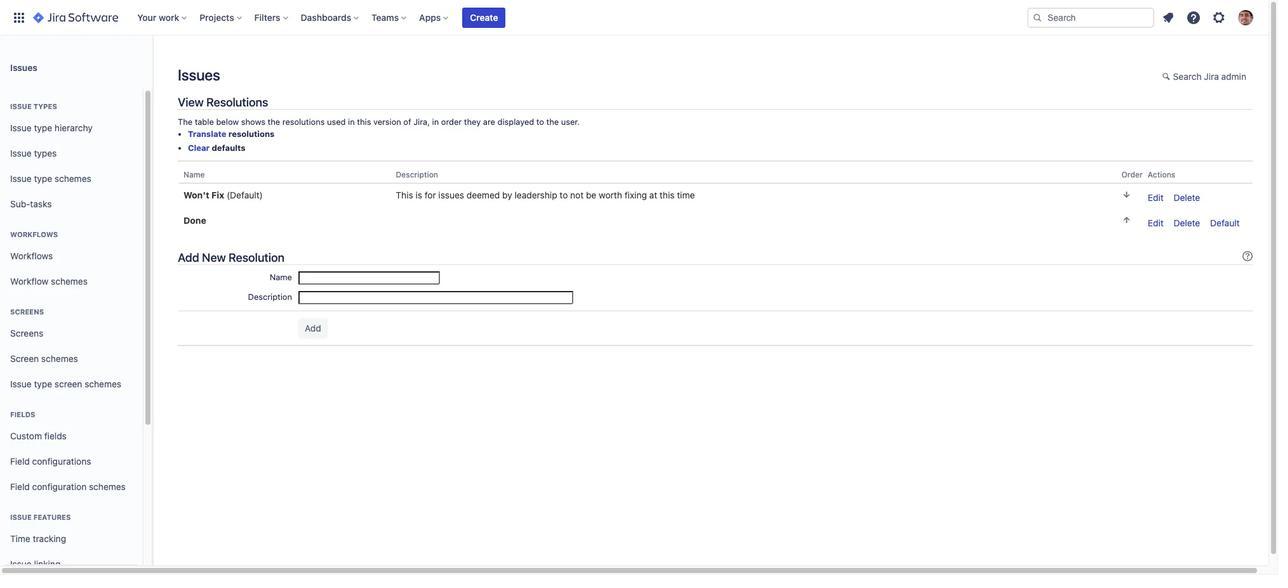 Task type: vqa. For each thing, say whether or not it's contained in the screenshot.
for
yes



Task type: describe. For each thing, give the bounding box(es) containing it.
the table below shows the resolutions used in this version of jira, in order they are displayed to the user. translate resolutions clear defaults
[[178, 117, 580, 153]]

issues
[[438, 190, 464, 201]]

order actions
[[1122, 170, 1176, 180]]

issue type hierarchy link
[[5, 116, 138, 141]]

primary element
[[8, 0, 1028, 35]]

issue types
[[10, 148, 57, 159]]

issue type schemes link
[[5, 166, 138, 192]]

translate
[[188, 129, 226, 139]]

apps
[[419, 12, 441, 23]]

field for field configuration schemes
[[10, 482, 30, 493]]

1 the from the left
[[268, 117, 280, 127]]

resolution
[[229, 251, 284, 265]]

hierarchy
[[55, 122, 93, 133]]

to inside the table below shows the resolutions used in this version of jira, in order they are displayed to the user. translate resolutions clear defaults
[[536, 117, 544, 127]]

help image
[[1186, 10, 1202, 25]]

workflows link
[[5, 244, 138, 269]]

(default)
[[227, 190, 263, 201]]

filters
[[254, 12, 280, 23]]

clear link
[[188, 143, 210, 153]]

field configuration schemes
[[10, 482, 126, 493]]

issue for issue types
[[10, 148, 32, 159]]

1 edit link from the top
[[1148, 192, 1164, 203]]

clear
[[188, 143, 210, 153]]

for
[[425, 190, 436, 201]]

types
[[34, 148, 57, 159]]

be
[[586, 190, 596, 201]]

issue for issue type screen schemes
[[10, 379, 32, 390]]

workflow
[[10, 276, 48, 287]]

issue for issue features
[[10, 514, 32, 522]]

type for schemes
[[34, 173, 52, 184]]

at
[[649, 190, 657, 201]]

is
[[416, 190, 422, 201]]

are
[[483, 117, 495, 127]]

delete link for first the edit link
[[1174, 192, 1200, 203]]

search jira admin link
[[1156, 67, 1253, 88]]

edit for first the edit link
[[1148, 192, 1164, 203]]

workflow schemes link
[[5, 269, 138, 295]]

filters button
[[251, 7, 293, 28]]

field configurations
[[10, 456, 91, 467]]

workflows for workflows link
[[10, 251, 53, 261]]

resolutions
[[206, 95, 268, 109]]

projects
[[200, 12, 234, 23]]

custom fields
[[10, 431, 67, 442]]

schemes inside "issue types" group
[[55, 173, 91, 184]]

screens for screens group
[[10, 308, 44, 316]]

version
[[373, 117, 401, 127]]

tasks
[[30, 199, 52, 209]]

field configuration schemes link
[[5, 475, 138, 500]]

add
[[178, 251, 199, 265]]

1 horizontal spatial description
[[396, 170, 438, 180]]

by
[[502, 190, 512, 201]]

order
[[1122, 170, 1143, 180]]

issue for issue linking
[[10, 559, 32, 570]]

below
[[216, 117, 239, 127]]

issue type screen schemes link
[[5, 372, 138, 398]]

won't fix (default)
[[184, 190, 263, 201]]

schemes inside fields group
[[89, 482, 126, 493]]

your work button
[[134, 7, 192, 28]]

issue features
[[10, 514, 71, 522]]

1 horizontal spatial this
[[660, 190, 675, 201]]

workflow schemes
[[10, 276, 88, 287]]

displayed
[[498, 117, 534, 127]]

search jira admin
[[1173, 71, 1247, 82]]

issue for issue types
[[10, 102, 32, 110]]

add new resolution
[[178, 251, 284, 265]]

0 vertical spatial resolutions
[[282, 117, 325, 127]]

2 in from the left
[[432, 117, 439, 127]]

shows
[[241, 117, 265, 127]]

schemes right screen
[[85, 379, 121, 390]]

order
[[441, 117, 462, 127]]

notifications image
[[1161, 10, 1176, 25]]

dashboards button
[[297, 7, 364, 28]]

fields
[[44, 431, 67, 442]]

edit for second the edit link from the top
[[1148, 218, 1164, 229]]

delete for second the edit link from the top
[[1174, 218, 1200, 229]]

field for field configurations
[[10, 456, 30, 467]]

view resolutions
[[178, 95, 268, 109]]

user.
[[561, 117, 580, 127]]

field configurations link
[[5, 450, 138, 475]]

create button
[[463, 7, 506, 28]]

used
[[327, 117, 346, 127]]

your
[[137, 12, 156, 23]]

issue types link
[[5, 141, 138, 166]]

screen
[[55, 379, 82, 390]]



Task type: locate. For each thing, give the bounding box(es) containing it.
name down resolution
[[270, 273, 292, 283]]

dashboards
[[301, 12, 351, 23]]

1 horizontal spatial the
[[546, 117, 559, 127]]

teams
[[372, 12, 399, 23]]

default link
[[1210, 218, 1240, 229]]

issue type screen schemes
[[10, 379, 121, 390]]

screens group
[[5, 295, 138, 401]]

5 issue from the top
[[10, 379, 32, 390]]

0 vertical spatial type
[[34, 122, 52, 133]]

issue inside screens group
[[10, 379, 32, 390]]

field inside "field configurations" link
[[10, 456, 30, 467]]

type inside "link"
[[34, 122, 52, 133]]

workflows for workflows group
[[10, 231, 58, 239]]

fix
[[212, 190, 224, 201]]

apps button
[[415, 7, 454, 28]]

0 vertical spatial name
[[184, 170, 205, 180]]

screen
[[10, 353, 39, 364]]

resolutions down shows
[[228, 129, 275, 139]]

workflows down sub-tasks at the top
[[10, 231, 58, 239]]

time
[[10, 534, 30, 545]]

0 horizontal spatial name
[[184, 170, 205, 180]]

time tracking
[[10, 534, 66, 545]]

2 workflows from the top
[[10, 251, 53, 261]]

0 vertical spatial delete link
[[1174, 192, 1200, 203]]

1 screens from the top
[[10, 308, 44, 316]]

your work
[[137, 12, 179, 23]]

7 issue from the top
[[10, 559, 32, 570]]

issues up issue types
[[10, 62, 37, 73]]

fields
[[10, 411, 35, 419]]

0 horizontal spatial issues
[[10, 62, 37, 73]]

delete for first the edit link
[[1174, 192, 1200, 203]]

field inside field configuration schemes link
[[10, 482, 30, 493]]

type for screen
[[34, 379, 52, 390]]

0 vertical spatial edit
[[1148, 192, 1164, 203]]

small image
[[1163, 72, 1173, 82]]

won't
[[184, 190, 209, 201]]

0 horizontal spatial description
[[248, 292, 292, 303]]

the left the user.
[[546, 117, 559, 127]]

appswitcher icon image
[[11, 10, 27, 25]]

2 screens from the top
[[10, 328, 43, 339]]

0 vertical spatial description
[[396, 170, 438, 180]]

screens
[[10, 308, 44, 316], [10, 328, 43, 339]]

1 delete from the top
[[1174, 192, 1200, 203]]

search image
[[1033, 12, 1043, 23]]

your profile and settings image
[[1238, 10, 1254, 25]]

jira
[[1204, 71, 1219, 82]]

issue for issue type schemes
[[10, 173, 32, 184]]

3 issue from the top
[[10, 148, 32, 159]]

screens up screen
[[10, 328, 43, 339]]

screens down workflow
[[10, 308, 44, 316]]

jira,
[[414, 117, 430, 127]]

issue features group
[[5, 500, 138, 576]]

delete link left default
[[1174, 218, 1200, 229]]

1 vertical spatial edit
[[1148, 218, 1164, 229]]

the right shows
[[268, 117, 280, 127]]

custom fields link
[[5, 424, 138, 450]]

1 horizontal spatial in
[[432, 117, 439, 127]]

issue types group
[[5, 89, 138, 221]]

0 horizontal spatial to
[[536, 117, 544, 127]]

this is for issues deemed by leadership to not be worth fixing at this time
[[396, 190, 695, 201]]

1 horizontal spatial resolutions
[[282, 117, 325, 127]]

2 delete link from the top
[[1174, 218, 1200, 229]]

delete
[[1174, 192, 1200, 203], [1174, 218, 1200, 229]]

screens for screens link
[[10, 328, 43, 339]]

admin
[[1222, 71, 1247, 82]]

table
[[195, 117, 214, 127]]

type for hierarchy
[[34, 122, 52, 133]]

1 vertical spatial resolutions
[[228, 129, 275, 139]]

0 vertical spatial screens
[[10, 308, 44, 316]]

of
[[404, 117, 411, 127]]

Search field
[[1028, 7, 1155, 28]]

1 vertical spatial edit link
[[1148, 218, 1164, 229]]

0 horizontal spatial resolutions
[[228, 129, 275, 139]]

view
[[178, 95, 204, 109]]

1 vertical spatial name
[[270, 273, 292, 283]]

screen schemes
[[10, 353, 78, 364]]

2 type from the top
[[34, 173, 52, 184]]

to right displayed at the top of page
[[536, 117, 544, 127]]

0 vertical spatial field
[[10, 456, 30, 467]]

workflows up workflow
[[10, 251, 53, 261]]

time
[[677, 190, 695, 201]]

1 edit from the top
[[1148, 192, 1164, 203]]

leadership
[[515, 190, 557, 201]]

features
[[34, 514, 71, 522]]

schemes down workflows link
[[51, 276, 88, 287]]

schemes down issue types link
[[55, 173, 91, 184]]

translate link
[[188, 129, 226, 139]]

resolutions
[[282, 117, 325, 127], [228, 129, 275, 139]]

resolutions left used
[[282, 117, 325, 127]]

issue left types
[[10, 102, 32, 110]]

None submit
[[298, 319, 328, 339]]

1 vertical spatial type
[[34, 173, 52, 184]]

type down types
[[34, 122, 52, 133]]

banner containing your work
[[0, 0, 1269, 36]]

create
[[470, 12, 498, 23]]

2 the from the left
[[546, 117, 559, 127]]

linking
[[34, 559, 61, 570]]

0 vertical spatial this
[[357, 117, 371, 127]]

sub-tasks link
[[5, 192, 138, 217]]

2 field from the top
[[10, 482, 30, 493]]

0 vertical spatial to
[[536, 117, 544, 127]]

4 issue from the top
[[10, 173, 32, 184]]

name
[[184, 170, 205, 180], [270, 273, 292, 283]]

issue down the time
[[10, 559, 32, 570]]

2 edit from the top
[[1148, 218, 1164, 229]]

1 workflows from the top
[[10, 231, 58, 239]]

delete left default
[[1174, 218, 1200, 229]]

this inside the table below shows the resolutions used in this version of jira, in order they are displayed to the user. translate resolutions clear defaults
[[357, 117, 371, 127]]

the
[[178, 117, 192, 127]]

in right jira,
[[432, 117, 439, 127]]

issue down screen
[[10, 379, 32, 390]]

to
[[536, 117, 544, 127], [560, 190, 568, 201]]

schemes down "field configurations" link
[[89, 482, 126, 493]]

description
[[396, 170, 438, 180], [248, 292, 292, 303]]

issue type schemes
[[10, 173, 91, 184]]

tracking
[[33, 534, 66, 545]]

1 vertical spatial screens
[[10, 328, 43, 339]]

projects button
[[196, 7, 247, 28]]

search
[[1173, 71, 1202, 82]]

1 in from the left
[[348, 117, 355, 127]]

schemes inside workflows group
[[51, 276, 88, 287]]

schemes up issue type screen schemes at the bottom of page
[[41, 353, 78, 364]]

2 issue from the top
[[10, 122, 32, 133]]

issue left "types"
[[10, 148, 32, 159]]

2 delete from the top
[[1174, 218, 1200, 229]]

settings image
[[1212, 10, 1227, 25]]

issues up view at top left
[[178, 66, 220, 84]]

fields group
[[5, 398, 138, 504]]

sub-tasks
[[10, 199, 52, 209]]

in right used
[[348, 117, 355, 127]]

schemes
[[55, 173, 91, 184], [51, 276, 88, 287], [41, 353, 78, 364], [85, 379, 121, 390], [89, 482, 126, 493]]

issue for issue type hierarchy
[[10, 122, 32, 133]]

jira software image
[[33, 10, 118, 25], [33, 10, 118, 25]]

1 vertical spatial field
[[10, 482, 30, 493]]

0 horizontal spatial this
[[357, 117, 371, 127]]

6 issue from the top
[[10, 514, 32, 522]]

in
[[348, 117, 355, 127], [432, 117, 439, 127]]

custom
[[10, 431, 42, 442]]

defaults
[[212, 143, 246, 153]]

this left version
[[357, 117, 371, 127]]

workflows
[[10, 231, 58, 239], [10, 251, 53, 261]]

workflows group
[[5, 217, 138, 298]]

0 vertical spatial edit link
[[1148, 192, 1164, 203]]

1 type from the top
[[34, 122, 52, 133]]

description up is
[[396, 170, 438, 180]]

delete link
[[1174, 192, 1200, 203], [1174, 218, 1200, 229]]

work
[[159, 12, 179, 23]]

field
[[10, 456, 30, 467], [10, 482, 30, 493]]

this right at
[[660, 190, 675, 201]]

issue down issue types
[[10, 122, 32, 133]]

issue up sub-
[[10, 173, 32, 184]]

edit
[[1148, 192, 1164, 203], [1148, 218, 1164, 229]]

types
[[34, 102, 57, 110]]

1 vertical spatial delete link
[[1174, 218, 1200, 229]]

the
[[268, 117, 280, 127], [546, 117, 559, 127]]

1 issue from the top
[[10, 102, 32, 110]]

0 vertical spatial delete
[[1174, 192, 1200, 203]]

issue types
[[10, 102, 57, 110]]

screen schemes link
[[5, 347, 138, 372]]

edit link
[[1148, 192, 1164, 203], [1148, 218, 1164, 229]]

1 horizontal spatial issues
[[178, 66, 220, 84]]

delete link for second the edit link from the top
[[1174, 218, 1200, 229]]

1 vertical spatial description
[[248, 292, 292, 303]]

3 type from the top
[[34, 379, 52, 390]]

they
[[464, 117, 481, 127]]

issue linking link
[[5, 552, 138, 576]]

issue inside "link"
[[10, 122, 32, 133]]

sub-
[[10, 199, 30, 209]]

description down resolution
[[248, 292, 292, 303]]

1 vertical spatial delete
[[1174, 218, 1200, 229]]

done
[[184, 215, 206, 226]]

name up won't
[[184, 170, 205, 180]]

to left not
[[560, 190, 568, 201]]

not
[[570, 190, 584, 201]]

1 vertical spatial this
[[660, 190, 675, 201]]

type up tasks
[[34, 173, 52, 184]]

field down custom on the left bottom of the page
[[10, 456, 30, 467]]

field up issue features on the bottom left
[[10, 482, 30, 493]]

issue up the time
[[10, 514, 32, 522]]

default
[[1210, 218, 1240, 229]]

screens link
[[5, 321, 138, 347]]

issue linking
[[10, 559, 61, 570]]

2 vertical spatial type
[[34, 379, 52, 390]]

1 vertical spatial workflows
[[10, 251, 53, 261]]

worth
[[599, 190, 622, 201]]

delete link down actions in the top right of the page
[[1174, 192, 1200, 203]]

type inside screens group
[[34, 379, 52, 390]]

time tracking link
[[5, 527, 138, 552]]

deemed
[[467, 190, 500, 201]]

issue type hierarchy
[[10, 122, 93, 133]]

0 horizontal spatial in
[[348, 117, 355, 127]]

teams button
[[368, 7, 412, 28]]

0 horizontal spatial the
[[268, 117, 280, 127]]

0 vertical spatial workflows
[[10, 231, 58, 239]]

2 edit link from the top
[[1148, 218, 1164, 229]]

1 vertical spatial to
[[560, 190, 568, 201]]

this
[[396, 190, 413, 201]]

1 horizontal spatial to
[[560, 190, 568, 201]]

delete down actions in the top right of the page
[[1174, 192, 1200, 203]]

configurations
[[32, 456, 91, 467]]

type left screen
[[34, 379, 52, 390]]

fixing
[[625, 190, 647, 201]]

configuration
[[32, 482, 87, 493]]

1 delete link from the top
[[1174, 192, 1200, 203]]

banner
[[0, 0, 1269, 36]]

actions
[[1148, 170, 1176, 180]]

None text field
[[298, 272, 440, 285], [298, 292, 573, 305], [298, 272, 440, 285], [298, 292, 573, 305]]

sidebar navigation image
[[138, 51, 166, 76]]

1 horizontal spatial name
[[270, 273, 292, 283]]

1 field from the top
[[10, 456, 30, 467]]



